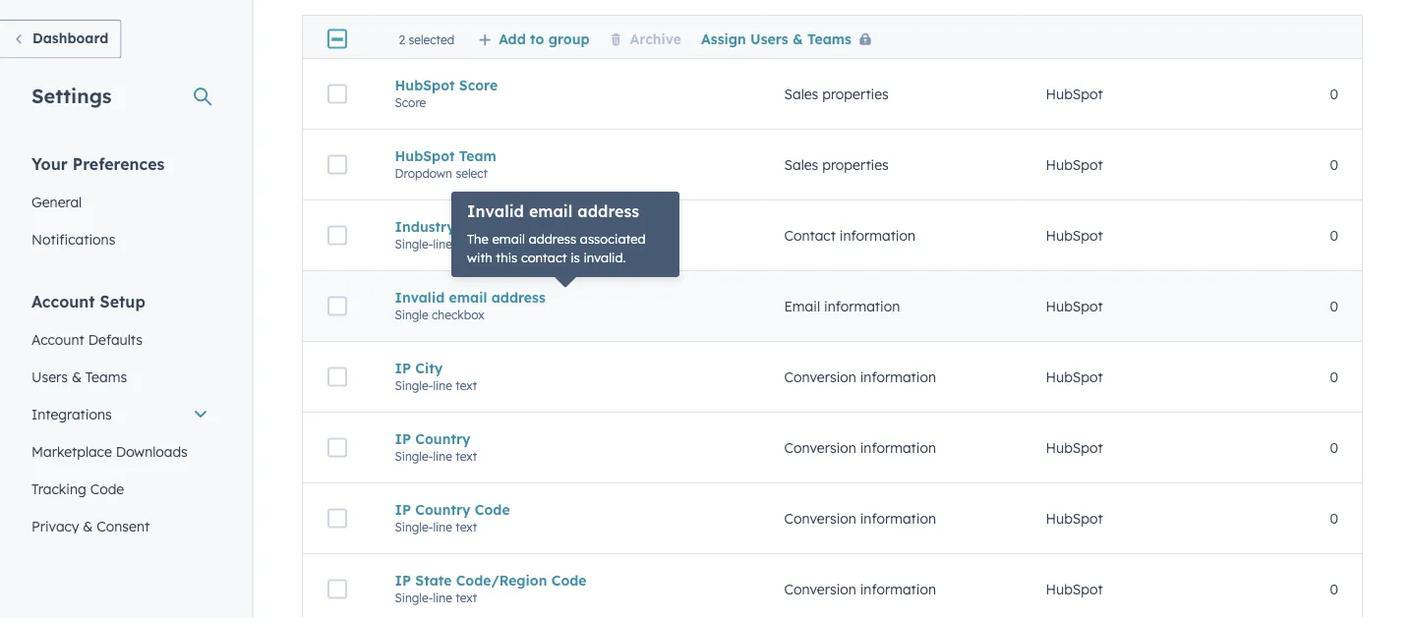 Task type: describe. For each thing, give the bounding box(es) containing it.
2 selected
[[399, 32, 455, 46]]

0 for ip state code/region code
[[1331, 581, 1339, 598]]

invalid email address button
[[395, 289, 737, 306]]

is
[[571, 250, 580, 266]]

integrations
[[31, 406, 112, 423]]

teams inside account setup element
[[85, 368, 127, 386]]

downloads
[[116, 443, 188, 460]]

conversion information for ip country code
[[785, 510, 937, 528]]

properties for score
[[823, 85, 889, 103]]

line inside ip city single-line text
[[433, 379, 452, 393]]

account setup element
[[20, 291, 220, 583]]

2 horizontal spatial &
[[793, 30, 804, 47]]

code inside ip state code/region code single-line text
[[552, 572, 587, 590]]

line inside ip country single-line text
[[433, 449, 452, 464]]

account setup
[[31, 292, 145, 311]]

sales for hubspot score
[[785, 85, 819, 103]]

properties for team
[[823, 156, 889, 173]]

ip state code/region code single-line text
[[395, 572, 587, 606]]

users & teams link
[[20, 359, 220, 396]]

hubspot score score
[[395, 76, 498, 110]]

ip country code single-line text
[[395, 501, 510, 535]]

0 for hubspot team
[[1331, 156, 1339, 173]]

code/region
[[456, 572, 547, 590]]

sales for hubspot team
[[785, 156, 819, 173]]

state
[[416, 572, 452, 590]]

0 for ip city
[[1331, 369, 1339, 386]]

conversion for ip country code
[[785, 510, 857, 528]]

& for teams
[[72, 368, 82, 386]]

group
[[549, 30, 590, 47]]

ip city single-line text
[[395, 360, 477, 393]]

conversion for ip state code/region code
[[785, 581, 857, 598]]

line inside "industry single-line text"
[[433, 237, 452, 252]]

0 for invalid email address
[[1331, 298, 1339, 315]]

1 vertical spatial email
[[492, 231, 525, 247]]

0 vertical spatial users
[[751, 30, 789, 47]]

tracking
[[31, 481, 86, 498]]

text inside ip country code single-line text
[[456, 520, 477, 535]]

line inside ip state code/region code single-line text
[[433, 591, 452, 606]]

hubspot team button
[[395, 147, 737, 165]]

associated
[[580, 231, 646, 247]]

checkbox
[[432, 308, 485, 322]]

information for invalid email address
[[824, 298, 900, 315]]

text inside "industry single-line text"
[[456, 237, 477, 252]]

conversion for ip country
[[785, 440, 857, 457]]

select
[[456, 166, 488, 181]]

marketplace
[[31, 443, 112, 460]]

code inside tracking code link
[[90, 481, 124, 498]]

account defaults
[[31, 331, 143, 348]]

text inside ip city single-line text
[[456, 379, 477, 393]]

industry button
[[395, 218, 737, 235]]

users inside account setup element
[[31, 368, 68, 386]]

account for account setup
[[31, 292, 95, 311]]

your preferences element
[[20, 153, 220, 258]]

line inside ip country code single-line text
[[433, 520, 452, 535]]

marketplace downloads
[[31, 443, 188, 460]]

general link
[[20, 183, 220, 221]]

dashboard
[[32, 30, 109, 47]]

ip city button
[[395, 360, 737, 377]]

marketplace downloads link
[[20, 433, 220, 471]]

invalid email address single checkbox
[[395, 289, 546, 322]]

add
[[499, 30, 526, 47]]

invalid for invalid email address single checkbox
[[395, 289, 445, 306]]

address for invalid email address the email address associated with this contact is invalid.
[[578, 202, 640, 221]]

hubspot for hubspot team
[[1046, 156, 1104, 173]]

hubspot for ip state code/region code
[[1046, 581, 1104, 598]]

ip for ip state code/region code
[[395, 572, 411, 590]]

notifications
[[31, 231, 115, 248]]

0 vertical spatial score
[[459, 76, 498, 94]]

this
[[496, 250, 518, 266]]

hubspot inside hubspot team dropdown select
[[395, 147, 455, 165]]

1 vertical spatial score
[[395, 95, 426, 110]]

the
[[467, 231, 489, 247]]

country for code
[[416, 501, 471, 519]]

& for consent
[[83, 518, 93, 535]]

add to group
[[499, 30, 590, 47]]

text inside ip country single-line text
[[456, 449, 477, 464]]

single- inside ip country single-line text
[[395, 449, 433, 464]]

information for ip country
[[861, 440, 937, 457]]

hubspot for hubspot score
[[1046, 85, 1104, 103]]

0 for ip country
[[1331, 440, 1339, 457]]

consent
[[97, 518, 150, 535]]

add to group button
[[478, 30, 590, 47]]

address for invalid email address single checkbox
[[492, 289, 546, 306]]

email for invalid email address the email address associated with this contact is invalid.
[[529, 202, 573, 221]]



Task type: vqa. For each thing, say whether or not it's contained in the screenshot.
the bottommost caret icon
no



Task type: locate. For each thing, give the bounding box(es) containing it.
text left this
[[456, 237, 477, 252]]

& up integrations
[[72, 368, 82, 386]]

4 text from the top
[[456, 520, 477, 535]]

1 line from the top
[[433, 237, 452, 252]]

single- inside ip state code/region code single-line text
[[395, 591, 433, 606]]

4 single- from the top
[[395, 520, 433, 535]]

3 conversion from the top
[[785, 510, 857, 528]]

country down ip city single-line text
[[416, 431, 471, 448]]

4 ip from the top
[[395, 572, 411, 590]]

5 line from the top
[[433, 591, 452, 606]]

1 sales from the top
[[785, 85, 819, 103]]

account up users & teams on the bottom left
[[31, 331, 84, 348]]

code right code/region
[[552, 572, 587, 590]]

2 text from the top
[[456, 379, 477, 393]]

contact
[[785, 227, 836, 244]]

information for ip state code/region code
[[861, 581, 937, 598]]

settings
[[31, 83, 112, 108]]

0 vertical spatial account
[[31, 292, 95, 311]]

2 horizontal spatial code
[[552, 572, 587, 590]]

country down ip country single-line text
[[416, 501, 471, 519]]

ip inside ip country single-line text
[[395, 431, 411, 448]]

hubspot for ip city
[[1046, 369, 1104, 386]]

properties down assign users & teams button
[[823, 85, 889, 103]]

line down the city
[[433, 379, 452, 393]]

address up contact
[[529, 231, 577, 247]]

sales properties up "contact information"
[[785, 156, 889, 173]]

0 for industry
[[1331, 227, 1339, 244]]

hubspot inside hubspot score score
[[395, 76, 455, 94]]

1 vertical spatial &
[[72, 368, 82, 386]]

ip
[[395, 360, 411, 377], [395, 431, 411, 448], [395, 501, 411, 519], [395, 572, 411, 590]]

&
[[793, 30, 804, 47], [72, 368, 82, 386], [83, 518, 93, 535]]

conversion for ip city
[[785, 369, 857, 386]]

0 vertical spatial sales
[[785, 85, 819, 103]]

selected
[[409, 32, 455, 46]]

hubspot for ip country code
[[1046, 510, 1104, 528]]

0 horizontal spatial teams
[[85, 368, 127, 386]]

2 0 from the top
[[1331, 156, 1339, 173]]

setup
[[100, 292, 145, 311]]

single- up ip country code single-line text
[[395, 449, 433, 464]]

code up code/region
[[475, 501, 510, 519]]

2 country from the top
[[416, 501, 471, 519]]

country inside ip country code single-line text
[[416, 501, 471, 519]]

dropdown
[[395, 166, 453, 181]]

invalid.
[[584, 250, 626, 266]]

0 vertical spatial email
[[529, 202, 573, 221]]

account
[[31, 292, 95, 311], [31, 331, 84, 348]]

invalid email address the email address associated with this contact is invalid.
[[467, 202, 646, 266]]

preferences
[[73, 154, 165, 174]]

5 single- from the top
[[395, 591, 433, 606]]

2 single- from the top
[[395, 379, 433, 393]]

ip for ip country code
[[395, 501, 411, 519]]

line
[[433, 237, 452, 252], [433, 379, 452, 393], [433, 449, 452, 464], [433, 520, 452, 535], [433, 591, 452, 606]]

3 conversion information from the top
[[785, 510, 937, 528]]

invalid up the
[[467, 202, 524, 221]]

conversion information for ip city
[[785, 369, 937, 386]]

ip inside ip state code/region code single-line text
[[395, 572, 411, 590]]

2 vertical spatial email
[[449, 289, 487, 306]]

1 vertical spatial invalid
[[395, 289, 445, 306]]

2 horizontal spatial email
[[529, 202, 573, 221]]

users
[[751, 30, 789, 47], [31, 368, 68, 386]]

ip down ip city single-line text
[[395, 431, 411, 448]]

1 horizontal spatial invalid
[[467, 202, 524, 221]]

dashboard link
[[0, 20, 121, 59]]

ip country button
[[395, 431, 737, 448]]

single- down state
[[395, 591, 433, 606]]

& right privacy
[[83, 518, 93, 535]]

sales down assign users & teams button
[[785, 85, 819, 103]]

ip for ip city
[[395, 360, 411, 377]]

3 ip from the top
[[395, 501, 411, 519]]

email inside invalid email address single checkbox
[[449, 289, 487, 306]]

2 account from the top
[[31, 331, 84, 348]]

ip left state
[[395, 572, 411, 590]]

code
[[90, 481, 124, 498], [475, 501, 510, 519], [552, 572, 587, 590]]

1 account from the top
[[31, 292, 95, 311]]

2 vertical spatial address
[[492, 289, 546, 306]]

1 vertical spatial users
[[31, 368, 68, 386]]

0 horizontal spatial &
[[72, 368, 82, 386]]

8 0 from the top
[[1331, 581, 1339, 598]]

1 horizontal spatial &
[[83, 518, 93, 535]]

ip left the city
[[395, 360, 411, 377]]

text up ip country code single-line text
[[456, 449, 477, 464]]

hubspot for industry
[[1046, 227, 1104, 244]]

1 ip from the top
[[395, 360, 411, 377]]

line up ip country code single-line text
[[433, 449, 452, 464]]

tracking code link
[[20, 471, 220, 508]]

1 vertical spatial sales properties
[[785, 156, 889, 173]]

1 vertical spatial code
[[475, 501, 510, 519]]

0 for ip country code
[[1331, 510, 1339, 528]]

privacy & consent link
[[20, 508, 220, 546]]

1 horizontal spatial email
[[492, 231, 525, 247]]

information for industry
[[840, 227, 916, 244]]

teams
[[808, 30, 852, 47], [85, 368, 127, 386]]

1 vertical spatial country
[[416, 501, 471, 519]]

1 properties from the top
[[823, 85, 889, 103]]

1 vertical spatial teams
[[85, 368, 127, 386]]

6 0 from the top
[[1331, 440, 1339, 457]]

4 conversion from the top
[[785, 581, 857, 598]]

single
[[395, 308, 429, 322]]

text down code/region
[[456, 591, 477, 606]]

single- down industry
[[395, 237, 433, 252]]

hubspot for invalid email address
[[1046, 298, 1104, 315]]

users & teams
[[31, 368, 127, 386]]

your
[[31, 154, 68, 174]]

conversion information for ip state code/region code
[[785, 581, 937, 598]]

contact information
[[785, 227, 916, 244]]

line up state
[[433, 520, 452, 535]]

text inside ip state code/region code single-line text
[[456, 591, 477, 606]]

line down industry
[[433, 237, 452, 252]]

0 vertical spatial invalid
[[467, 202, 524, 221]]

1 conversion from the top
[[785, 369, 857, 386]]

account defaults link
[[20, 321, 220, 359]]

address
[[578, 202, 640, 221], [529, 231, 577, 247], [492, 289, 546, 306]]

invalid inside invalid email address the email address associated with this contact is invalid.
[[467, 202, 524, 221]]

address down this
[[492, 289, 546, 306]]

ip down ip country single-line text
[[395, 501, 411, 519]]

1 horizontal spatial teams
[[808, 30, 852, 47]]

email for invalid email address single checkbox
[[449, 289, 487, 306]]

email up contact
[[529, 202, 573, 221]]

email information
[[785, 298, 900, 315]]

conversion information
[[785, 369, 937, 386], [785, 440, 937, 457], [785, 510, 937, 528], [785, 581, 937, 598]]

invalid
[[467, 202, 524, 221], [395, 289, 445, 306]]

text up ip country single-line text
[[456, 379, 477, 393]]

0 vertical spatial sales properties
[[785, 85, 889, 103]]

code down "marketplace downloads"
[[90, 481, 124, 498]]

& right assign
[[793, 30, 804, 47]]

email up this
[[492, 231, 525, 247]]

3 text from the top
[[456, 449, 477, 464]]

single- inside "industry single-line text"
[[395, 237, 433, 252]]

country for single-
[[416, 431, 471, 448]]

sales properties
[[785, 85, 889, 103], [785, 156, 889, 173]]

& inside privacy & consent 'link'
[[83, 518, 93, 535]]

sales properties for hubspot score
[[785, 85, 889, 103]]

archive
[[630, 30, 682, 47]]

single- down the city
[[395, 379, 433, 393]]

0 vertical spatial teams
[[808, 30, 852, 47]]

3 single- from the top
[[395, 449, 433, 464]]

2 conversion from the top
[[785, 440, 857, 457]]

your preferences
[[31, 154, 165, 174]]

2 line from the top
[[433, 379, 452, 393]]

line down state
[[433, 591, 452, 606]]

assign users & teams
[[701, 30, 852, 47]]

1 conversion information from the top
[[785, 369, 937, 386]]

conversion
[[785, 369, 857, 386], [785, 440, 857, 457], [785, 510, 857, 528], [785, 581, 857, 598]]

information for ip city
[[861, 369, 937, 386]]

hubspot
[[395, 76, 455, 94], [1046, 85, 1104, 103], [395, 147, 455, 165], [1046, 156, 1104, 173], [1046, 227, 1104, 244], [1046, 298, 1104, 315], [1046, 369, 1104, 386], [1046, 440, 1104, 457], [1046, 510, 1104, 528], [1046, 581, 1104, 598]]

users up integrations
[[31, 368, 68, 386]]

city
[[416, 360, 443, 377]]

general
[[31, 193, 82, 211]]

1 vertical spatial address
[[529, 231, 577, 247]]

properties
[[823, 85, 889, 103], [823, 156, 889, 173]]

account up account defaults
[[31, 292, 95, 311]]

account inside account defaults link
[[31, 331, 84, 348]]

email
[[529, 202, 573, 221], [492, 231, 525, 247], [449, 289, 487, 306]]

team
[[459, 147, 497, 165]]

2 vertical spatial code
[[552, 572, 587, 590]]

country inside ip country single-line text
[[416, 431, 471, 448]]

0 horizontal spatial invalid
[[395, 289, 445, 306]]

1 horizontal spatial code
[[475, 501, 510, 519]]

single- up state
[[395, 520, 433, 535]]

0 vertical spatial &
[[793, 30, 804, 47]]

1 0 from the top
[[1331, 85, 1339, 103]]

email
[[785, 298, 821, 315]]

information
[[840, 227, 916, 244], [824, 298, 900, 315], [861, 369, 937, 386], [861, 440, 937, 457], [861, 510, 937, 528], [861, 581, 937, 598]]

sales properties for hubspot team
[[785, 156, 889, 173]]

& inside users & teams link
[[72, 368, 82, 386]]

single-
[[395, 237, 433, 252], [395, 379, 433, 393], [395, 449, 433, 464], [395, 520, 433, 535], [395, 591, 433, 606]]

country
[[416, 431, 471, 448], [416, 501, 471, 519]]

2
[[399, 32, 405, 46]]

sales properties down assign users & teams button
[[785, 85, 889, 103]]

0 horizontal spatial score
[[395, 95, 426, 110]]

1 vertical spatial account
[[31, 331, 84, 348]]

tracking code
[[31, 481, 124, 498]]

score
[[459, 76, 498, 94], [395, 95, 426, 110]]

information for ip country code
[[861, 510, 937, 528]]

industry
[[395, 218, 455, 235]]

industry single-line text
[[395, 218, 477, 252]]

4 conversion information from the top
[[785, 581, 937, 598]]

hubspot score button
[[395, 76, 737, 94]]

to
[[530, 30, 544, 47]]

0
[[1331, 85, 1339, 103], [1331, 156, 1339, 173], [1331, 227, 1339, 244], [1331, 298, 1339, 315], [1331, 369, 1339, 386], [1331, 440, 1339, 457], [1331, 510, 1339, 528], [1331, 581, 1339, 598]]

2 vertical spatial &
[[83, 518, 93, 535]]

0 horizontal spatial users
[[31, 368, 68, 386]]

0 horizontal spatial code
[[90, 481, 124, 498]]

0 vertical spatial properties
[[823, 85, 889, 103]]

sales up contact
[[785, 156, 819, 173]]

4 0 from the top
[[1331, 298, 1339, 315]]

single- inside ip city single-line text
[[395, 379, 433, 393]]

3 line from the top
[[433, 449, 452, 464]]

ip inside ip city single-line text
[[395, 360, 411, 377]]

1 single- from the top
[[395, 237, 433, 252]]

text up code/region
[[456, 520, 477, 535]]

2 properties from the top
[[823, 156, 889, 173]]

address inside invalid email address single checkbox
[[492, 289, 546, 306]]

integrations button
[[20, 396, 220, 433]]

1 horizontal spatial users
[[751, 30, 789, 47]]

single- inside ip country code single-line text
[[395, 520, 433, 535]]

1 vertical spatial properties
[[823, 156, 889, 173]]

0 vertical spatial country
[[416, 431, 471, 448]]

invalid inside invalid email address single checkbox
[[395, 289, 445, 306]]

1 vertical spatial sales
[[785, 156, 819, 173]]

hubspot team dropdown select
[[395, 147, 497, 181]]

assign users & teams button
[[701, 30, 879, 47]]

privacy
[[31, 518, 79, 535]]

conversion information for ip country
[[785, 440, 937, 457]]

ip for ip country
[[395, 431, 411, 448]]

1 horizontal spatial score
[[459, 76, 498, 94]]

5 text from the top
[[456, 591, 477, 606]]

ip country single-line text
[[395, 431, 477, 464]]

archive button
[[610, 30, 682, 47]]

invalid for invalid email address the email address associated with this contact is invalid.
[[467, 202, 524, 221]]

assign
[[701, 30, 746, 47]]

1 country from the top
[[416, 431, 471, 448]]

score down 2 on the left of the page
[[395, 95, 426, 110]]

2 sales properties from the top
[[785, 156, 889, 173]]

2 ip from the top
[[395, 431, 411, 448]]

notifications link
[[20, 221, 220, 258]]

ip inside ip country code single-line text
[[395, 501, 411, 519]]

sales
[[785, 85, 819, 103], [785, 156, 819, 173]]

code inside ip country code single-line text
[[475, 501, 510, 519]]

with
[[467, 250, 493, 266]]

0 vertical spatial code
[[90, 481, 124, 498]]

score up team
[[459, 76, 498, 94]]

text
[[456, 237, 477, 252], [456, 379, 477, 393], [456, 449, 477, 464], [456, 520, 477, 535], [456, 591, 477, 606]]

email up checkbox
[[449, 289, 487, 306]]

4 line from the top
[[433, 520, 452, 535]]

1 sales properties from the top
[[785, 85, 889, 103]]

properties up "contact information"
[[823, 156, 889, 173]]

0 horizontal spatial email
[[449, 289, 487, 306]]

contact
[[521, 250, 567, 266]]

address up associated
[[578, 202, 640, 221]]

defaults
[[88, 331, 143, 348]]

invalid email address tooltip
[[452, 192, 680, 277]]

ip country code button
[[395, 501, 737, 519]]

account for account defaults
[[31, 331, 84, 348]]

invalid up single
[[395, 289, 445, 306]]

users right assign
[[751, 30, 789, 47]]

1 text from the top
[[456, 237, 477, 252]]

5 0 from the top
[[1331, 369, 1339, 386]]

hubspot for ip country
[[1046, 440, 1104, 457]]

0 vertical spatial address
[[578, 202, 640, 221]]

2 conversion information from the top
[[785, 440, 937, 457]]

0 for hubspot score
[[1331, 85, 1339, 103]]

2 sales from the top
[[785, 156, 819, 173]]

3 0 from the top
[[1331, 227, 1339, 244]]

7 0 from the top
[[1331, 510, 1339, 528]]

privacy & consent
[[31, 518, 150, 535]]

ip state code/region code button
[[395, 572, 737, 590]]



